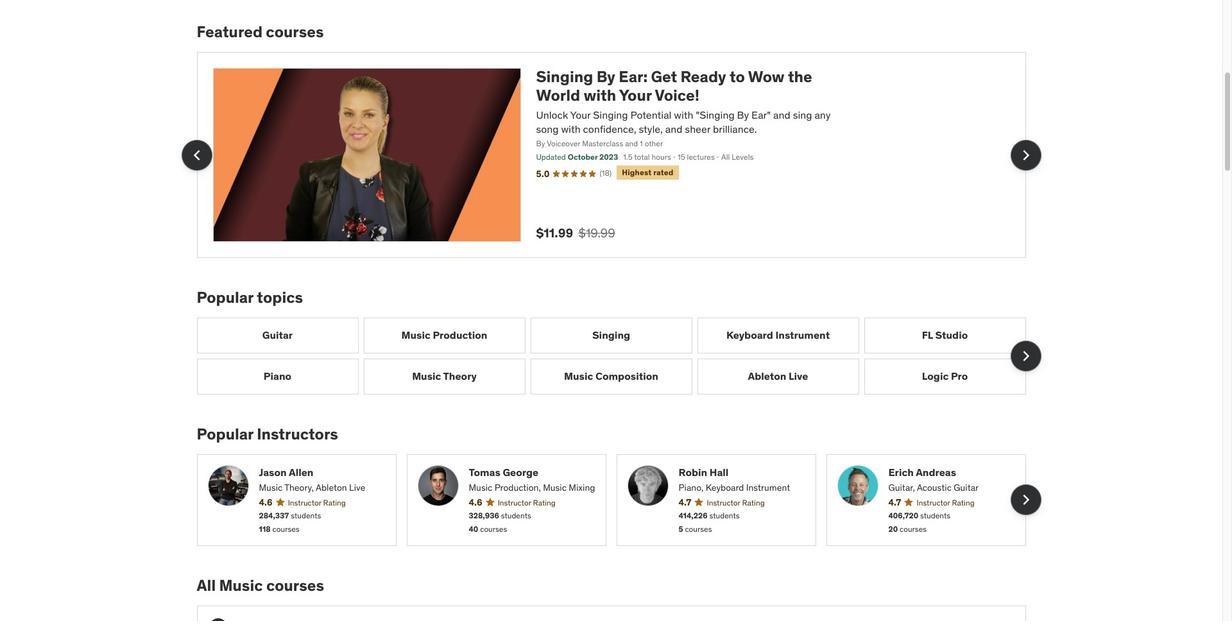 Task type: describe. For each thing, give the bounding box(es) containing it.
instructor for andreas
[[917, 498, 950, 507]]

guitar link
[[197, 318, 358, 353]]

284,337 students 118 courses
[[259, 511, 321, 534]]

previous image
[[186, 145, 207, 165]]

instructor for hall
[[707, 498, 740, 507]]

jason allen link
[[259, 465, 385, 479]]

popular for popular topics
[[197, 287, 254, 307]]

allen
[[289, 466, 314, 478]]

get
[[651, 67, 677, 87]]

music down the 118
[[219, 576, 263, 596]]

brilliance.
[[713, 123, 757, 135]]

0 horizontal spatial your
[[570, 108, 591, 121]]

ableton live
[[748, 370, 808, 383]]

1 vertical spatial singing
[[593, 108, 628, 121]]

piano link
[[197, 359, 358, 395]]

"singing
[[696, 108, 735, 121]]

rating for george
[[533, 498, 556, 507]]

instrument inside keyboard instrument link
[[776, 329, 830, 342]]

confidence,
[[583, 123, 636, 135]]

world
[[536, 85, 580, 105]]

topics
[[257, 287, 303, 307]]

popular for popular instructors
[[197, 424, 254, 444]]

414,226
[[679, 511, 708, 521]]

4.6 for tomas george
[[469, 496, 482, 508]]

406,720 students 20 courses
[[889, 511, 951, 534]]

instructor rating for george
[[498, 498, 556, 507]]

to
[[730, 67, 745, 87]]

music left theory
[[412, 370, 441, 383]]

robin
[[679, 466, 707, 478]]

guitar,
[[889, 482, 915, 493]]

next image for popular instructors
[[1016, 490, 1036, 510]]

carousel element for popular topics
[[197, 318, 1041, 395]]

406,720
[[889, 511, 918, 521]]

ear:
[[619, 67, 648, 87]]

october
[[568, 152, 598, 162]]

voice!
[[655, 85, 700, 105]]

40
[[469, 524, 478, 534]]

courses for robin
[[685, 524, 712, 534]]

instructor for allen
[[288, 498, 321, 507]]

ableton inside the jason allen music theory, ableton live
[[316, 482, 347, 493]]

erich andreas link
[[889, 465, 1015, 479]]

284,337
[[259, 511, 289, 521]]

courses for tomas
[[480, 524, 507, 534]]

levels
[[732, 152, 754, 162]]

music production
[[401, 329, 487, 342]]

1 horizontal spatial and
[[665, 123, 683, 135]]

music composition link
[[530, 359, 692, 395]]

robin hall piano, keyboard instrument
[[679, 466, 790, 493]]

fl studio
[[922, 329, 968, 342]]

118
[[259, 524, 271, 534]]

15
[[678, 152, 685, 162]]

music left the composition
[[564, 370, 593, 383]]

masterclass
[[582, 139, 623, 149]]

all for all music courses
[[197, 576, 216, 596]]

featured
[[197, 22, 263, 42]]

courses for erich
[[900, 524, 927, 534]]

guitar inside erich andreas guitar, acoustic guitar
[[954, 482, 979, 493]]

wow
[[748, 67, 785, 87]]

ear"
[[752, 108, 771, 121]]

all levels
[[721, 152, 754, 162]]

15 lectures
[[678, 152, 715, 162]]

1.5
[[623, 152, 633, 162]]

song
[[536, 123, 559, 135]]

theory
[[443, 370, 477, 383]]

updated
[[536, 152, 566, 162]]

piano,
[[679, 482, 704, 493]]

andreas
[[916, 466, 956, 478]]

music down tomas
[[469, 482, 492, 493]]

any
[[815, 108, 831, 121]]

(18)
[[600, 168, 612, 178]]

students for hall
[[709, 511, 740, 521]]

5
[[679, 524, 683, 534]]

theory,
[[284, 482, 314, 493]]

4.7 for erich andreas
[[889, 496, 901, 508]]

popular instructors element
[[197, 424, 1041, 546]]

instrument inside robin hall piano, keyboard instrument
[[746, 482, 790, 493]]

instructor rating for hall
[[707, 498, 765, 507]]

1.5 total hours
[[623, 152, 671, 162]]

414,226 students 5 courses
[[679, 511, 740, 534]]

highest
[[622, 168, 652, 177]]

1 horizontal spatial your
[[619, 85, 652, 105]]

hall
[[710, 466, 729, 478]]

0 horizontal spatial with
[[561, 123, 581, 135]]

music composition
[[564, 370, 658, 383]]

1 next image from the top
[[1016, 145, 1036, 165]]



Task type: locate. For each thing, give the bounding box(es) containing it.
instructor down theory,
[[288, 498, 321, 507]]

guitar
[[262, 329, 293, 342], [954, 482, 979, 493]]

students for george
[[501, 511, 531, 521]]

rating down erich andreas link
[[952, 498, 975, 507]]

1 vertical spatial keyboard
[[706, 482, 744, 493]]

popular instructors
[[197, 424, 338, 444]]

jason allen music theory, ableton live
[[259, 466, 365, 493]]

logic
[[922, 370, 949, 383]]

all
[[721, 152, 730, 162], [197, 576, 216, 596]]

1 4.7 from the left
[[679, 496, 691, 508]]

1 vertical spatial all
[[197, 576, 216, 596]]

fl
[[922, 329, 933, 342]]

voiceover
[[547, 139, 580, 149]]

courses for jason
[[272, 524, 300, 534]]

lectures
[[687, 152, 715, 162]]

1 vertical spatial by
[[737, 108, 749, 121]]

robin hall link
[[679, 465, 805, 479]]

2023
[[599, 152, 618, 162]]

4.6 up 328,936
[[469, 496, 482, 508]]

your
[[619, 85, 652, 105], [570, 108, 591, 121]]

1 vertical spatial next image
[[1016, 346, 1036, 366]]

guitar down erich andreas link
[[954, 482, 979, 493]]

1 instructor from the left
[[288, 498, 321, 507]]

featured courses
[[197, 22, 324, 42]]

4.6 for jason allen
[[259, 496, 273, 508]]

singing for singing by ear: get ready to wow the world with your voice! unlock your singing potential with "singing by ear" and sing any song with confidence, style, and sheer brilliance. by voiceover masterclass and 1 other
[[536, 67, 593, 87]]

2 vertical spatial by
[[536, 139, 545, 149]]

0 horizontal spatial guitar
[[262, 329, 293, 342]]

hours
[[652, 152, 671, 162]]

2 next image from the top
[[1016, 346, 1036, 366]]

with up sheer
[[674, 108, 693, 121]]

1 horizontal spatial ableton
[[748, 370, 786, 383]]

20
[[889, 524, 898, 534]]

next image
[[1016, 145, 1036, 165], [1016, 346, 1036, 366], [1016, 490, 1036, 510]]

unlock
[[536, 108, 568, 121]]

1 horizontal spatial with
[[584, 85, 616, 105]]

other
[[645, 139, 663, 149]]

students down acoustic
[[920, 511, 951, 521]]

0 vertical spatial popular
[[197, 287, 254, 307]]

3 instructor rating from the left
[[707, 498, 765, 507]]

all music courses
[[197, 576, 324, 596]]

0 horizontal spatial and
[[625, 139, 638, 149]]

1 horizontal spatial 4.7
[[889, 496, 901, 508]]

logic pro
[[922, 370, 968, 383]]

courses inside 414,226 students 5 courses
[[685, 524, 712, 534]]

singing
[[536, 67, 593, 87], [593, 108, 628, 121], [592, 329, 630, 342]]

instructor up 414,226 students 5 courses
[[707, 498, 740, 507]]

highest rated
[[622, 168, 674, 177]]

0 vertical spatial all
[[721, 152, 730, 162]]

1 rating from the left
[[323, 498, 346, 507]]

carousel element for featured courses
[[181, 52, 1041, 258]]

and
[[773, 108, 791, 121], [665, 123, 683, 135], [625, 139, 638, 149]]

3 students from the left
[[709, 511, 740, 521]]

0 vertical spatial instrument
[[776, 329, 830, 342]]

courses inside 328,936 students 40 courses
[[480, 524, 507, 534]]

0 vertical spatial keyboard
[[726, 329, 773, 342]]

carousel element containing jason allen
[[197, 454, 1041, 546]]

singing up confidence,
[[593, 108, 628, 121]]

4 students from the left
[[920, 511, 951, 521]]

production,
[[495, 482, 541, 493]]

ready
[[681, 67, 726, 87]]

music left production
[[401, 329, 431, 342]]

instructors
[[257, 424, 338, 444]]

1
[[640, 139, 643, 149]]

instructor rating down acoustic
[[917, 498, 975, 507]]

sing
[[793, 108, 812, 121]]

0 horizontal spatial live
[[349, 482, 365, 493]]

live down keyboard instrument link
[[789, 370, 808, 383]]

instructor down production,
[[498, 498, 531, 507]]

piano
[[264, 370, 291, 383]]

students inside 284,337 students 118 courses
[[291, 511, 321, 521]]

2 vertical spatial and
[[625, 139, 638, 149]]

courses inside '406,720 students 20 courses'
[[900, 524, 927, 534]]

with
[[584, 85, 616, 105], [674, 108, 693, 121], [561, 123, 581, 135]]

0 vertical spatial guitar
[[262, 329, 293, 342]]

1 vertical spatial carousel element
[[197, 318, 1041, 395]]

the
[[788, 67, 812, 87]]

carousel element for popular instructors
[[197, 454, 1041, 546]]

1 horizontal spatial all
[[721, 152, 730, 162]]

students down production,
[[501, 511, 531, 521]]

erich andreas guitar, acoustic guitar
[[889, 466, 979, 493]]

instructor rating
[[288, 498, 346, 507], [498, 498, 556, 507], [707, 498, 765, 507], [917, 498, 975, 507]]

mixing
[[569, 482, 595, 493]]

4.7 for robin hall
[[679, 496, 691, 508]]

ableton down keyboard instrument link
[[748, 370, 786, 383]]

1 vertical spatial instrument
[[746, 482, 790, 493]]

1 popular from the top
[[197, 287, 254, 307]]

students for andreas
[[920, 511, 951, 521]]

by
[[597, 67, 615, 87], [737, 108, 749, 121], [536, 139, 545, 149]]

2 vertical spatial singing
[[592, 329, 630, 342]]

sheer
[[685, 123, 710, 135]]

1 vertical spatial guitar
[[954, 482, 979, 493]]

students inside '406,720 students 20 courses'
[[920, 511, 951, 521]]

2 horizontal spatial with
[[674, 108, 693, 121]]

ableton live link
[[697, 359, 859, 395]]

students down theory,
[[291, 511, 321, 521]]

1 vertical spatial with
[[674, 108, 693, 121]]

carousel element containing singing by ear: get ready to wow the world with your voice!
[[181, 52, 1041, 258]]

live inside "link"
[[789, 370, 808, 383]]

3 rating from the left
[[742, 498, 765, 507]]

popular topics
[[197, 287, 303, 307]]

guitar down topics
[[262, 329, 293, 342]]

4 rating from the left
[[952, 498, 975, 507]]

keyboard down hall
[[706, 482, 744, 493]]

updated october 2023
[[536, 152, 618, 162]]

2 rating from the left
[[533, 498, 556, 507]]

1 4.6 from the left
[[259, 496, 273, 508]]

studio
[[935, 329, 968, 342]]

2 instructor from the left
[[498, 498, 531, 507]]

2 vertical spatial next image
[[1016, 490, 1036, 510]]

singing up music composition
[[592, 329, 630, 342]]

music inside the jason allen music theory, ableton live
[[259, 482, 283, 493]]

keyboard up ableton live
[[726, 329, 773, 342]]

instrument
[[776, 329, 830, 342], [746, 482, 790, 493]]

2 vertical spatial carousel element
[[197, 454, 1041, 546]]

music
[[401, 329, 431, 342], [412, 370, 441, 383], [564, 370, 593, 383], [259, 482, 283, 493], [469, 482, 492, 493], [543, 482, 567, 493], [219, 576, 263, 596]]

george
[[503, 466, 539, 478]]

2 4.6 from the left
[[469, 496, 482, 508]]

instructor down acoustic
[[917, 498, 950, 507]]

ableton down "jason allen" link
[[316, 482, 347, 493]]

keyboard instrument
[[726, 329, 830, 342]]

instructor rating down robin hall piano, keyboard instrument
[[707, 498, 765, 507]]

live inside the jason allen music theory, ableton live
[[349, 482, 365, 493]]

rating down tomas george music production, music mixing
[[533, 498, 556, 507]]

music left mixing
[[543, 482, 567, 493]]

2 horizontal spatial and
[[773, 108, 791, 121]]

carousel element containing guitar
[[197, 318, 1041, 395]]

0 horizontal spatial 4.6
[[259, 496, 273, 508]]

328,936
[[469, 511, 499, 521]]

carousel element
[[181, 52, 1041, 258], [197, 318, 1041, 395], [197, 454, 1041, 546]]

all for all levels
[[721, 152, 730, 162]]

0 vertical spatial singing
[[536, 67, 593, 87]]

instructor for george
[[498, 498, 531, 507]]

live down "jason allen" link
[[349, 482, 365, 493]]

total
[[634, 152, 650, 162]]

keyboard instrument link
[[697, 318, 859, 353]]

your up the potential
[[619, 85, 652, 105]]

328,936 students 40 courses
[[469, 511, 531, 534]]

by down "song" at top left
[[536, 139, 545, 149]]

0 vertical spatial by
[[597, 67, 615, 87]]

4.7 down guitar,
[[889, 496, 901, 508]]

and left 1
[[625, 139, 638, 149]]

$19.99
[[578, 225, 615, 241]]

and right style,
[[665, 123, 683, 135]]

singing link
[[530, 318, 692, 353]]

0 horizontal spatial all
[[197, 576, 216, 596]]

popular
[[197, 287, 254, 307], [197, 424, 254, 444]]

students for allen
[[291, 511, 321, 521]]

students
[[291, 511, 321, 521], [501, 511, 531, 521], [709, 511, 740, 521], [920, 511, 951, 521]]

1 vertical spatial your
[[570, 108, 591, 121]]

0 horizontal spatial ableton
[[316, 482, 347, 493]]

0 vertical spatial next image
[[1016, 145, 1036, 165]]

style,
[[639, 123, 663, 135]]

music theory
[[412, 370, 477, 383]]

ableton inside "link"
[[748, 370, 786, 383]]

instructor rating down production,
[[498, 498, 556, 507]]

with up voiceover
[[561, 123, 581, 135]]

rating down robin hall piano, keyboard instrument
[[742, 498, 765, 507]]

instructor rating for andreas
[[917, 498, 975, 507]]

students inside 328,936 students 40 courses
[[501, 511, 531, 521]]

and left the sing
[[773, 108, 791, 121]]

singing for singing
[[592, 329, 630, 342]]

1 horizontal spatial 4.6
[[469, 496, 482, 508]]

next image inside the popular instructors element
[[1016, 490, 1036, 510]]

5.0
[[536, 168, 550, 180]]

with up confidence,
[[584, 85, 616, 105]]

0 vertical spatial live
[[789, 370, 808, 383]]

0 vertical spatial and
[[773, 108, 791, 121]]

1 horizontal spatial by
[[597, 67, 615, 87]]

pro
[[951, 370, 968, 383]]

rated
[[653, 168, 674, 177]]

instrument up ableton live
[[776, 329, 830, 342]]

students inside 414,226 students 5 courses
[[709, 511, 740, 521]]

keyboard inside robin hall piano, keyboard instrument
[[706, 482, 744, 493]]

composition
[[596, 370, 658, 383]]

acoustic
[[917, 482, 952, 493]]

instructor rating for allen
[[288, 498, 346, 507]]

tomas george music production, music mixing
[[469, 466, 595, 493]]

2 popular from the top
[[197, 424, 254, 444]]

0 vertical spatial ableton
[[748, 370, 786, 383]]

0 vertical spatial your
[[619, 85, 652, 105]]

courses inside 284,337 students 118 courses
[[272, 524, 300, 534]]

rating for andreas
[[952, 498, 975, 507]]

rating for hall
[[742, 498, 765, 507]]

fl studio link
[[864, 318, 1026, 353]]

0 vertical spatial carousel element
[[181, 52, 1041, 258]]

4.6
[[259, 496, 273, 508], [469, 496, 482, 508]]

courses
[[266, 22, 324, 42], [272, 524, 300, 534], [480, 524, 507, 534], [685, 524, 712, 534], [900, 524, 927, 534], [266, 576, 324, 596]]

1 vertical spatial popular
[[197, 424, 254, 444]]

4 instructor rating from the left
[[917, 498, 975, 507]]

0 horizontal spatial by
[[536, 139, 545, 149]]

3 instructor from the left
[[707, 498, 740, 507]]

1 horizontal spatial live
[[789, 370, 808, 383]]

4.7 down the piano,
[[679, 496, 691, 508]]

1 vertical spatial live
[[349, 482, 365, 493]]

tomas
[[469, 466, 501, 478]]

0 horizontal spatial 4.7
[[679, 496, 691, 508]]

$11.99 $19.99
[[536, 225, 615, 241]]

instrument down robin hall link
[[746, 482, 790, 493]]

music production link
[[364, 318, 525, 353]]

4.6 up 284,337
[[259, 496, 273, 508]]

instructor rating down theory,
[[288, 498, 346, 507]]

2 vertical spatial with
[[561, 123, 581, 135]]

jason
[[259, 466, 287, 478]]

1 vertical spatial and
[[665, 123, 683, 135]]

2 students from the left
[[501, 511, 531, 521]]

1 students from the left
[[291, 511, 321, 521]]

by left ear:
[[597, 67, 615, 87]]

tomas george link
[[469, 465, 595, 479]]

rating for allen
[[323, 498, 346, 507]]

1 horizontal spatial guitar
[[954, 482, 979, 493]]

your right unlock
[[570, 108, 591, 121]]

erich
[[889, 466, 914, 478]]

rating down the jason allen music theory, ableton live
[[323, 498, 346, 507]]

production
[[433, 329, 487, 342]]

2 horizontal spatial by
[[737, 108, 749, 121]]

music down 'jason'
[[259, 482, 283, 493]]

ableton
[[748, 370, 786, 383], [316, 482, 347, 493]]

2 4.7 from the left
[[889, 496, 901, 508]]

4.7
[[679, 496, 691, 508], [889, 496, 901, 508]]

logic pro link
[[864, 359, 1026, 395]]

2 instructor rating from the left
[[498, 498, 556, 507]]

next image for popular topics
[[1016, 346, 1036, 366]]

3 next image from the top
[[1016, 490, 1036, 510]]

1 vertical spatial ableton
[[316, 482, 347, 493]]

0 vertical spatial with
[[584, 85, 616, 105]]

singing up unlock
[[536, 67, 593, 87]]

1 instructor rating from the left
[[288, 498, 346, 507]]

potential
[[631, 108, 672, 121]]

$11.99
[[536, 225, 573, 241]]

students right 414,226
[[709, 511, 740, 521]]

4 instructor from the left
[[917, 498, 950, 507]]

by up brilliance.
[[737, 108, 749, 121]]



Task type: vqa. For each thing, say whether or not it's contained in the screenshot.
4.6 for Tomas George
yes



